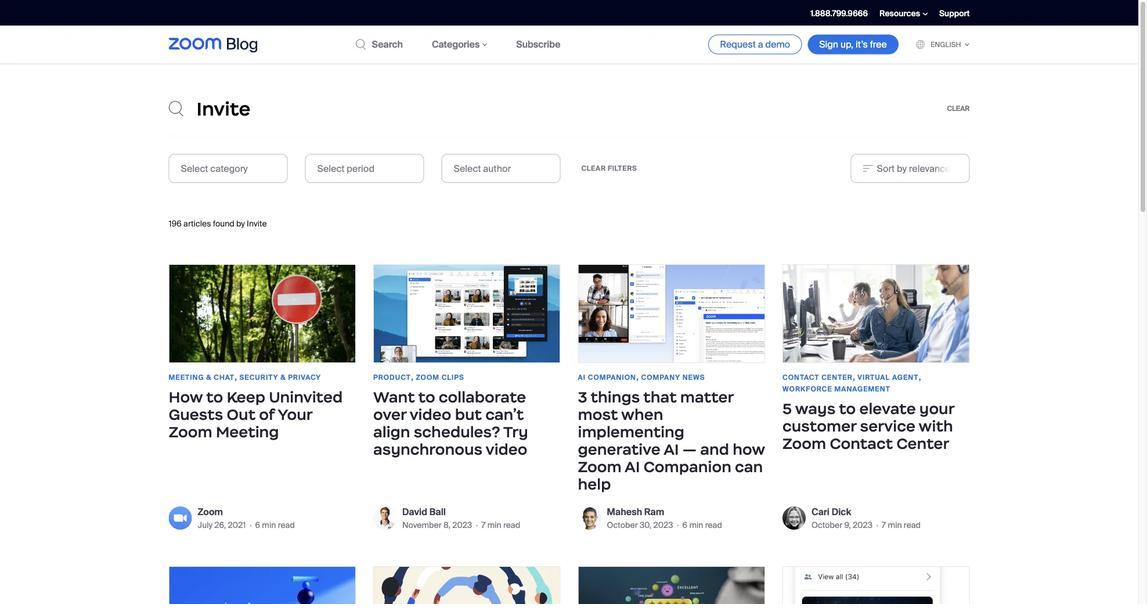 Task type: locate. For each thing, give the bounding box(es) containing it.
zoom inside meeting & chat , security & privacy how to keep uninvited guests out of your zoom meeting
[[169, 423, 212, 441]]

resources button
[[880, 8, 928, 19]]

0 horizontal spatial 6
[[255, 520, 260, 530]]

mahesh ram image
[[578, 507, 601, 530]]

company news link
[[642, 373, 705, 382]]

when
[[622, 405, 664, 424]]

zoom down how
[[169, 423, 212, 441]]

by left invite
[[236, 218, 245, 229]]

1 horizontal spatial select
[[317, 162, 345, 175]]

min
[[262, 520, 276, 530], [488, 520, 502, 530], [690, 520, 704, 530], [888, 520, 902, 530]]

0 horizontal spatial by
[[236, 218, 245, 229]]

1 horizontal spatial &
[[281, 373, 286, 382]]

free
[[871, 38, 888, 50]]

1.888.799.9666
[[811, 8, 868, 19]]

, up keep
[[235, 370, 237, 383]]

sign up, it's free link
[[808, 35, 899, 54]]

clear search field
[[169, 81, 970, 137]]

select
[[181, 162, 208, 175], [317, 162, 345, 175], [454, 162, 481, 175]]

3 , from the left
[[637, 370, 639, 383]]

of
[[259, 405, 275, 424]]

invite
[[247, 218, 267, 229]]

4 read from the left
[[904, 520, 921, 530]]

ram
[[645, 506, 665, 518]]

1 select from the left
[[181, 162, 208, 175]]

sort
[[877, 162, 895, 175]]

can
[[735, 457, 763, 476]]

video down can't
[[486, 440, 528, 459]]

1 horizontal spatial video
[[486, 440, 528, 459]]

0 horizontal spatial video
[[410, 405, 452, 424]]

zoom down ways
[[783, 434, 827, 453]]

1 6 from the left
[[255, 520, 260, 530]]

7
[[482, 520, 486, 530], [882, 520, 887, 530]]

0 horizontal spatial october
[[607, 520, 638, 530]]

1 2023 from the left
[[453, 520, 472, 530]]

to inside contact center , virtual agent , workforce management 5 ways to elevate your customer service with zoom contact center
[[839, 399, 856, 418]]

, up want
[[411, 370, 414, 383]]

2 2023 from the left
[[654, 520, 673, 530]]

read down cari dick link
[[904, 520, 921, 530]]

select for select author
[[454, 162, 481, 175]]

zoom left "clips"
[[416, 373, 440, 382]]

meeting down keep
[[216, 423, 279, 441]]

service
[[861, 417, 916, 436]]

, left company
[[637, 370, 639, 383]]

sort by relevance
[[877, 162, 951, 175]]

contact
[[783, 373, 820, 382], [830, 434, 894, 453]]

6 for zoom
[[255, 520, 260, 530]]

ai left —
[[664, 440, 679, 459]]

1 horizontal spatial october
[[812, 520, 843, 530]]

2023 down mahesh ram "link"
[[654, 520, 673, 530]]

0 horizontal spatial 7
[[482, 520, 486, 530]]

select left period
[[317, 162, 345, 175]]

select left the author
[[454, 162, 481, 175]]

select for select period
[[317, 162, 345, 175]]

1 vertical spatial companion
[[644, 457, 732, 476]]

2 select from the left
[[317, 162, 345, 175]]

, inside ai companion , company news 3 things that matter most when implementing generative ai — and how zoom ai companion can help
[[637, 370, 639, 383]]

min for —
[[690, 520, 704, 530]]

july 26, 2021
[[198, 520, 246, 530]]

mahesh ram link
[[607, 505, 723, 519]]

1 october from the left
[[607, 520, 638, 530]]

1 horizontal spatial 2023
[[654, 520, 673, 530]]

0 horizontal spatial to
[[206, 388, 223, 407]]

1 read from the left
[[278, 520, 295, 530]]

request a demo link
[[709, 35, 802, 54]]

0 vertical spatial center
[[822, 373, 853, 382]]

3 things that matter most when implementing generative ai — and how zoom ai companion can help link
[[578, 388, 766, 494]]

zoom down the "implementing"
[[578, 457, 622, 476]]

select period
[[317, 162, 375, 175]]

7 min read down cari dick link
[[882, 520, 921, 530]]

3 read from the left
[[706, 520, 723, 530]]

min down cari dick link
[[888, 520, 902, 530]]

8,
[[444, 520, 451, 530]]

select for select category
[[181, 162, 208, 175]]

1 horizontal spatial meeting
[[216, 423, 279, 441]]

october
[[607, 520, 638, 530], [812, 520, 843, 530]]

1 7 min read from the left
[[482, 520, 521, 530]]

0 vertical spatial contact
[[783, 373, 820, 382]]

6
[[255, 520, 260, 530], [683, 520, 688, 530]]

2 min from the left
[[488, 520, 502, 530]]

to
[[206, 388, 223, 407], [419, 388, 435, 407], [839, 399, 856, 418]]

5
[[783, 399, 792, 418]]

6 down mahesh ram "link"
[[683, 520, 688, 530]]

elevate
[[860, 399, 916, 418]]

search link
[[356, 38, 403, 50]]

1 vertical spatial by
[[236, 218, 245, 229]]

meeting up how
[[169, 373, 204, 382]]

2 horizontal spatial ai
[[664, 440, 679, 459]]

4 , from the left
[[853, 370, 856, 383]]

to down workforce management link
[[839, 399, 856, 418]]

min down zoom link
[[262, 520, 276, 530]]

min for asynchronous
[[488, 520, 502, 530]]

read down david ball link
[[504, 520, 521, 530]]

,
[[235, 370, 237, 383], [411, 370, 414, 383], [637, 370, 639, 383], [853, 370, 856, 383], [919, 370, 922, 383]]

0 horizontal spatial companion
[[588, 373, 637, 382]]

align
[[373, 423, 410, 441]]

meeting
[[169, 373, 204, 382], [216, 423, 279, 441]]

0 vertical spatial meeting
[[169, 373, 204, 382]]

zoom clips link
[[416, 373, 465, 382]]

2 6 min read from the left
[[683, 520, 723, 530]]

to inside product , zoom clips want to collaborate over video but can't align schedules? try asynchronous video
[[419, 388, 435, 407]]

center
[[822, 373, 853, 382], [897, 434, 950, 453]]

companion up mahesh ram "link"
[[644, 457, 732, 476]]

zoom up the july
[[198, 506, 223, 518]]

contact up workforce
[[783, 373, 820, 382]]

subscribe link
[[517, 38, 561, 50]]

schedules?
[[414, 423, 501, 441]]

6 min read for meeting
[[255, 520, 295, 530]]

october down mahesh
[[607, 520, 638, 530]]

2023
[[453, 520, 472, 530], [654, 520, 673, 530], [853, 520, 873, 530]]

4 min from the left
[[888, 520, 902, 530]]

, inside meeting & chat , security & privacy how to keep uninvited guests out of your zoom meeting
[[235, 370, 237, 383]]

6 min read down zoom link
[[255, 520, 295, 530]]

7 min read
[[482, 520, 521, 530], [882, 520, 921, 530]]

—
[[683, 440, 697, 459]]

it's
[[856, 38, 868, 50]]

3 2023 from the left
[[853, 520, 873, 530]]

0 horizontal spatial &
[[206, 373, 212, 382]]

1 horizontal spatial ai
[[625, 457, 640, 476]]

1 horizontal spatial by
[[898, 162, 907, 175]]

contact center , virtual agent , workforce management 5 ways to elevate your customer service with zoom contact center
[[783, 370, 955, 453]]

, up your
[[919, 370, 922, 383]]

clips
[[442, 373, 465, 382]]

meeting & chat link
[[169, 373, 235, 382]]

1 vertical spatial contact
[[830, 434, 894, 453]]

2023 down cari dick link
[[853, 520, 873, 530]]

contact down elevate
[[830, 434, 894, 453]]

select left category
[[181, 162, 208, 175]]

6 down zoom link
[[255, 520, 260, 530]]

virtual agent link
[[858, 373, 919, 382]]

2023 down david ball link
[[453, 520, 472, 530]]

2 horizontal spatial to
[[839, 399, 856, 418]]

read down mahesh ram "link"
[[706, 520, 723, 530]]

want
[[373, 388, 415, 407]]

0 vertical spatial companion
[[588, 373, 637, 382]]

7 down david ball link
[[482, 520, 486, 530]]

1 horizontal spatial 7
[[882, 520, 887, 530]]

6 min read down mahesh ram "link"
[[683, 520, 723, 530]]

demo
[[766, 38, 791, 50]]

1 6 min read from the left
[[255, 520, 295, 530]]

0 horizontal spatial 6 min read
[[255, 520, 295, 530]]

zoom inside ai companion , company news 3 things that matter most when implementing generative ai — and how zoom ai companion can help
[[578, 457, 622, 476]]

3 select from the left
[[454, 162, 481, 175]]

1 7 from the left
[[482, 520, 486, 530]]

clear filters
[[582, 164, 637, 173]]

center down your
[[897, 434, 950, 453]]

2 horizontal spatial select
[[454, 162, 481, 175]]

ai up 3
[[578, 373, 586, 382]]

3 min from the left
[[690, 520, 704, 530]]

1 horizontal spatial 7 min read
[[882, 520, 921, 530]]

sign
[[820, 38, 839, 50]]

Search search field
[[195, 96, 936, 121]]

2 , from the left
[[411, 370, 414, 383]]

author
[[483, 162, 511, 175]]

2 october from the left
[[812, 520, 843, 530]]

read down zoom link
[[278, 520, 295, 530]]

ai down the "implementing"
[[625, 457, 640, 476]]

1 vertical spatial video
[[486, 440, 528, 459]]

to inside meeting & chat , security & privacy how to keep uninvited guests out of your zoom meeting
[[206, 388, 223, 407]]

meeting & chat , security & privacy how to keep uninvited guests out of your zoom meeting
[[169, 370, 343, 441]]

2023 for —
[[654, 520, 673, 530]]

to down zoom clips "link"
[[419, 388, 435, 407]]

read
[[278, 520, 295, 530], [504, 520, 521, 530], [706, 520, 723, 530], [904, 520, 921, 530]]

7 min read for service
[[882, 520, 921, 530]]

with
[[919, 417, 954, 436]]

0 vertical spatial by
[[898, 162, 907, 175]]

subscribe
[[517, 38, 561, 50]]

video up asynchronous
[[410, 405, 452, 424]]

min down mahesh ram "link"
[[690, 520, 704, 530]]

by right sort
[[898, 162, 907, 175]]

english
[[931, 40, 962, 49]]

relevance
[[910, 162, 951, 175]]

6 min read
[[255, 520, 295, 530], [683, 520, 723, 530]]

1 horizontal spatial 6 min read
[[683, 520, 723, 530]]

october for contact
[[812, 520, 843, 530]]

read for how to keep uninvited guests out of your zoom meeting
[[278, 520, 295, 530]]

5 , from the left
[[919, 370, 922, 383]]

1 min from the left
[[262, 520, 276, 530]]

your
[[278, 405, 313, 424]]

min down david ball link
[[488, 520, 502, 530]]

& left chat
[[206, 373, 212, 382]]

0 horizontal spatial 2023
[[453, 520, 472, 530]]

Select period button
[[305, 154, 424, 183]]

1 vertical spatial center
[[897, 434, 950, 453]]

to down chat
[[206, 388, 223, 407]]

7 min read down david ball link
[[482, 520, 521, 530]]

2 6 from the left
[[683, 520, 688, 530]]

out
[[227, 405, 256, 424]]

2 7 min read from the left
[[882, 520, 921, 530]]

0 horizontal spatial select
[[181, 162, 208, 175]]

, up management
[[853, 370, 856, 383]]

196
[[169, 218, 182, 229]]

main content containing how to keep uninvited guests out of your zoom meeting
[[0, 0, 1139, 604]]

read for 5 ways to elevate your customer service with zoom contact center
[[904, 520, 921, 530]]

1 horizontal spatial to
[[419, 388, 435, 407]]

& left privacy
[[281, 373, 286, 382]]

6 min read for how
[[683, 520, 723, 530]]

how
[[169, 388, 203, 407]]

1 horizontal spatial 6
[[683, 520, 688, 530]]

zoom inside contact center , virtual agent , workforce management 5 ways to elevate your customer service with zoom contact center
[[783, 434, 827, 453]]

Select category button
[[169, 154, 288, 183]]

implementing
[[578, 423, 685, 441]]

request
[[720, 38, 756, 50]]

main content
[[0, 0, 1139, 604]]

companion up things
[[588, 373, 637, 382]]

clear button
[[948, 96, 970, 121]]

2 horizontal spatial 2023
[[853, 520, 873, 530]]

6 for and
[[683, 520, 688, 530]]

clear
[[948, 104, 970, 113]]

7 down cari dick link
[[882, 520, 887, 530]]

categories
[[432, 38, 480, 50]]

2 7 from the left
[[882, 520, 887, 530]]

0 horizontal spatial 7 min read
[[482, 520, 521, 530]]

0 horizontal spatial ai
[[578, 373, 586, 382]]

min for service
[[888, 520, 902, 530]]

center up workforce management link
[[822, 373, 853, 382]]

2 read from the left
[[504, 520, 521, 530]]

october down 'cari dick'
[[812, 520, 843, 530]]

1 , from the left
[[235, 370, 237, 383]]

Sort by relevance button
[[851, 154, 970, 183]]



Task type: describe. For each thing, give the bounding box(es) containing it.
security & privacy link
[[240, 373, 321, 382]]

up,
[[841, 38, 854, 50]]

cari dick image
[[783, 507, 806, 530]]

october for zoom
[[607, 520, 638, 530]]

keep
[[227, 388, 265, 407]]

zoom inside product , zoom clips want to collaborate over video but can't align schedules? try asynchronous video
[[416, 373, 440, 382]]

david ball link
[[403, 505, 521, 519]]

found
[[213, 218, 234, 229]]

generative
[[578, 440, 661, 459]]

october 9, 2023
[[812, 520, 873, 530]]

product
[[373, 373, 411, 382]]

most
[[578, 405, 618, 424]]

cari dick
[[812, 506, 852, 518]]

help
[[578, 475, 611, 494]]

mahesh ram
[[607, 506, 665, 518]]

sign up, it's free
[[820, 38, 888, 50]]

request a demo
[[720, 38, 791, 50]]

security
[[240, 373, 279, 382]]

ai companion link
[[578, 373, 637, 382]]

workforce
[[783, 385, 833, 394]]

30,
[[640, 520, 652, 530]]

1 & from the left
[[206, 373, 212, 382]]

1 horizontal spatial contact
[[830, 434, 894, 453]]

7 for asynchronous
[[482, 520, 486, 530]]

product , zoom clips want to collaborate over video but can't align schedules? try asynchronous video
[[373, 370, 528, 459]]

zoom link
[[198, 505, 295, 519]]

min for your
[[262, 520, 276, 530]]

2023 for service
[[853, 520, 873, 530]]

category
[[210, 162, 248, 175]]

try
[[504, 423, 528, 441]]

matter
[[681, 388, 734, 407]]

how to keep uninvited guests out of your zoom meeting link
[[169, 388, 356, 441]]

select category
[[181, 162, 248, 175]]

ball
[[430, 506, 446, 518]]

product link
[[373, 373, 411, 382]]

agent
[[893, 373, 919, 382]]

dick
[[832, 506, 852, 518]]

david
[[403, 506, 428, 518]]

clear filters button
[[578, 164, 641, 173]]

privacy
[[288, 373, 321, 382]]

2021
[[228, 520, 246, 530]]

read for 3 things that matter most when implementing generative ai — and how zoom ai companion can help
[[706, 520, 723, 530]]

2 & from the left
[[281, 373, 286, 382]]

customer
[[783, 417, 857, 436]]

7 for service
[[882, 520, 887, 530]]

guests
[[169, 405, 223, 424]]

1.888.799.9666 link
[[811, 8, 868, 19]]

english button
[[917, 40, 970, 49]]

3
[[578, 388, 588, 407]]

7 min read for asynchronous
[[482, 520, 521, 530]]

cari
[[812, 506, 830, 518]]

july
[[198, 520, 213, 530]]

cari dick link
[[812, 505, 921, 519]]

0 horizontal spatial meeting
[[169, 373, 204, 382]]

clear
[[582, 164, 606, 173]]

9,
[[845, 520, 851, 530]]

ai companion , company news 3 things that matter most when implementing generative ai — and how zoom ai companion can help
[[578, 370, 765, 494]]

a
[[758, 38, 764, 50]]

want to collaborate over video but can't align schedules? try asynchronous video link
[[373, 388, 561, 459]]

october 30, 2023
[[607, 520, 673, 530]]

, inside product , zoom clips want to collaborate over video but can't align schedules? try asynchronous video
[[411, 370, 414, 383]]

Select author button
[[442, 154, 561, 183]]

and
[[701, 440, 730, 459]]

ways
[[796, 399, 836, 418]]

november
[[403, 520, 442, 530]]

zoom image
[[169, 507, 192, 530]]

things
[[591, 388, 640, 407]]

support link
[[940, 8, 970, 19]]

5 ways to elevate your customer service with zoom contact center link
[[783, 399, 970, 453]]

that
[[644, 388, 677, 407]]

read for want to collaborate over video but can't align schedules? try asynchronous video
[[504, 520, 521, 530]]

resources
[[880, 8, 921, 19]]

categories button
[[432, 38, 488, 50]]

0 vertical spatial video
[[410, 405, 452, 424]]

1 horizontal spatial center
[[897, 434, 950, 453]]

2023 for asynchronous
[[453, 520, 472, 530]]

select author
[[454, 162, 511, 175]]

1 horizontal spatial companion
[[644, 457, 732, 476]]

0 horizontal spatial center
[[822, 373, 853, 382]]

virtual
[[858, 373, 891, 382]]

david ball
[[403, 506, 446, 518]]

can't
[[486, 405, 524, 424]]

search
[[372, 38, 403, 50]]

mahesh
[[607, 506, 643, 518]]

support
[[940, 8, 970, 19]]

how
[[733, 440, 765, 459]]

period
[[347, 162, 375, 175]]

news
[[683, 373, 705, 382]]

david ball image
[[373, 507, 397, 530]]

but
[[455, 405, 482, 424]]

company
[[642, 373, 681, 382]]

contact center link
[[783, 373, 853, 382]]

management
[[835, 385, 891, 394]]

26,
[[215, 520, 226, 530]]

by inside the sort by relevance button
[[898, 162, 907, 175]]

0 horizontal spatial contact
[[783, 373, 820, 382]]

1 vertical spatial meeting
[[216, 423, 279, 441]]



Task type: vqa. For each thing, say whether or not it's contained in the screenshot.
the leftmost to
yes



